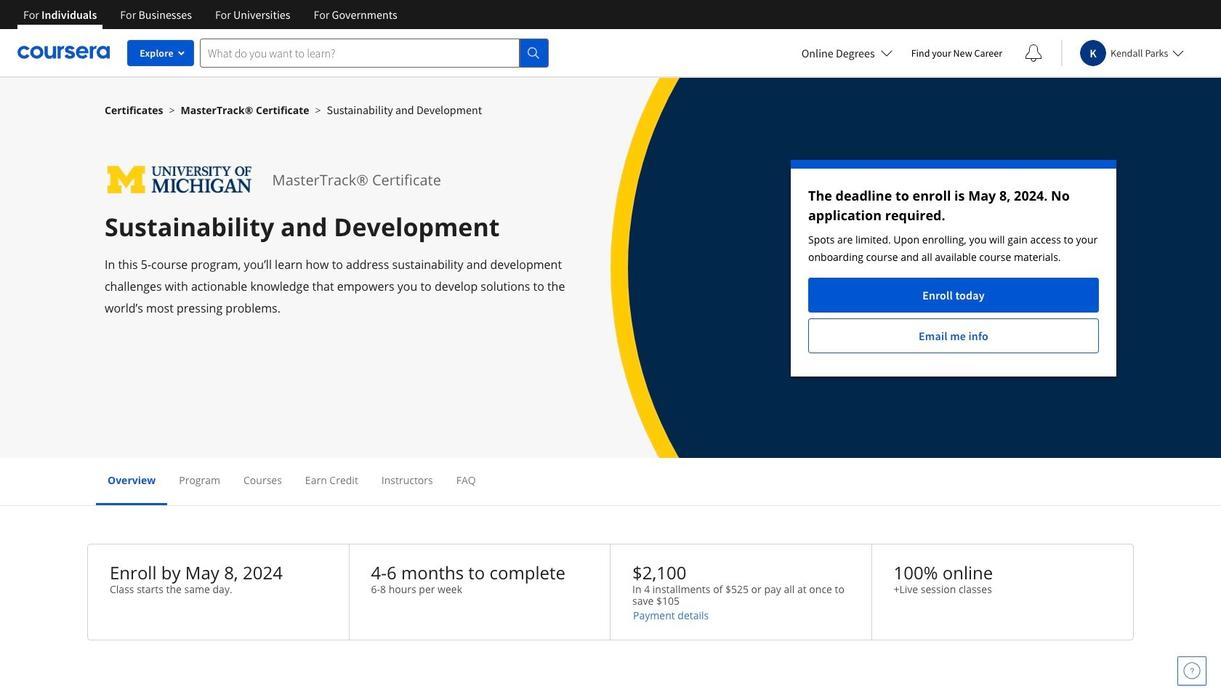 Task type: locate. For each thing, give the bounding box(es) containing it.
status
[[791, 160, 1117, 377]]

help center image
[[1184, 662, 1201, 680]]

None search field
[[200, 38, 549, 67]]

coursera image
[[17, 41, 110, 64]]

university of michigan image
[[105, 160, 255, 200]]



Task type: describe. For each thing, give the bounding box(es) containing it.
certificate menu element
[[96, 458, 1126, 505]]

What do you want to learn? text field
[[200, 38, 520, 67]]

banner navigation
[[12, 0, 409, 29]]



Task type: vqa. For each thing, say whether or not it's contained in the screenshot.
Honors certificate image
no



